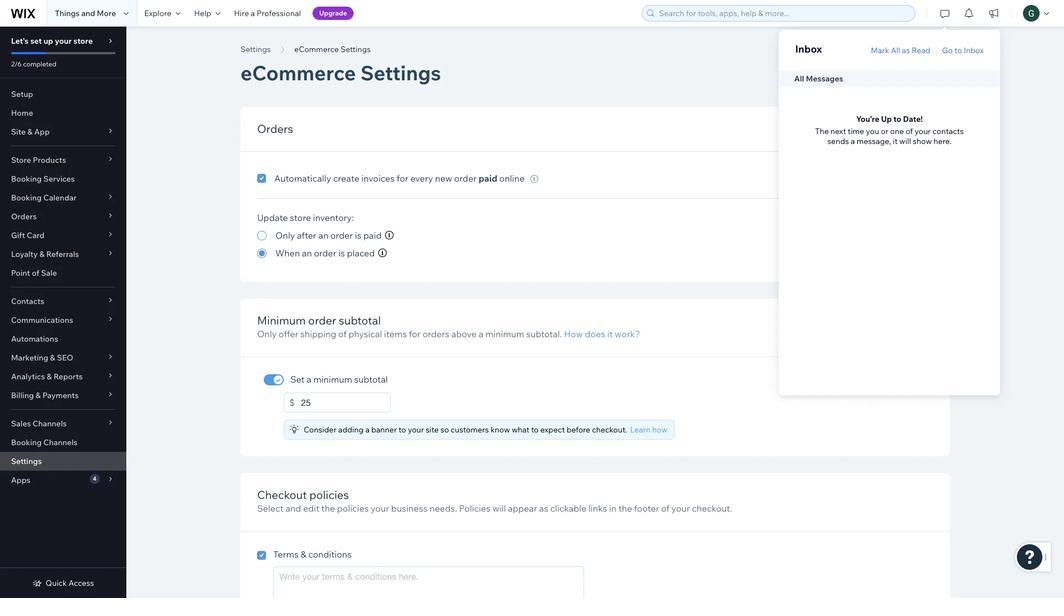 Task type: vqa. For each thing, say whether or not it's contained in the screenshot.
The Setup link
yes



Task type: locate. For each thing, give the bounding box(es) containing it.
and left more at the top left of the page
[[81, 8, 95, 18]]

3 booking from the top
[[11, 438, 42, 448]]

& for loyalty
[[39, 249, 45, 259]]

order down the only after an order is paid
[[314, 248, 337, 259]]

1 vertical spatial as
[[539, 504, 549, 515]]

the
[[321, 504, 335, 515], [619, 504, 632, 515]]

will inside you're up to date! the next time you or one of your contacts sends a message, it will show here.
[[900, 137, 911, 147]]

an down after
[[302, 248, 312, 259]]

policies up edit
[[309, 489, 349, 503]]

update store inventory:
[[257, 212, 354, 223]]

checkout.
[[592, 425, 628, 435], [692, 504, 733, 515]]

1 vertical spatial checkout.
[[692, 504, 733, 515]]

0 vertical spatial it
[[893, 137, 898, 147]]

0 vertical spatial store
[[73, 36, 93, 46]]

as left read
[[902, 45, 910, 55]]

0 horizontal spatial for
[[397, 173, 408, 184]]

store
[[73, 36, 93, 46], [290, 212, 311, 223]]

the
[[815, 127, 829, 137]]

reports
[[54, 372, 83, 382]]

2 vertical spatial booking
[[11, 438, 42, 448]]

inventory:
[[313, 212, 354, 223]]

1 vertical spatial paid
[[364, 230, 382, 241]]

0 vertical spatial will
[[900, 137, 911, 147]]

it right does
[[607, 329, 613, 340]]

1 horizontal spatial checkout.
[[692, 504, 733, 515]]

1 vertical spatial for
[[409, 329, 421, 340]]

channels up booking channels
[[33, 419, 67, 429]]

booking down store
[[11, 174, 42, 184]]

all right mark
[[891, 45, 901, 55]]

only up when
[[276, 230, 295, 241]]

0 vertical spatial orders
[[257, 122, 293, 136]]

1 vertical spatial settings link
[[0, 452, 126, 471]]

& for terms
[[301, 549, 306, 560]]

settings link down hire a professional
[[235, 44, 276, 55]]

to right up
[[894, 114, 902, 124]]

1 horizontal spatial will
[[900, 137, 911, 147]]

to
[[955, 45, 962, 55], [894, 114, 902, 124], [399, 425, 406, 435], [531, 425, 539, 435]]

channels inside dropdown button
[[33, 419, 67, 429]]

services
[[43, 174, 75, 184]]

inbox up all messages
[[796, 43, 822, 55]]

booking inside popup button
[[11, 193, 42, 203]]

booking for booking channels
[[11, 438, 42, 448]]

settings link down booking channels
[[0, 452, 126, 471]]

1 horizontal spatial minimum
[[486, 329, 524, 340]]

1 vertical spatial info tooltip image
[[385, 231, 394, 240]]

store down things and more
[[73, 36, 93, 46]]

analytics
[[11, 372, 45, 382]]

1 horizontal spatial an
[[318, 230, 329, 241]]

consider adding a banner to your site so customers know what to expect before checkout. learn how
[[304, 425, 668, 435]]

subtotal up physical
[[339, 314, 381, 328]]

what
[[512, 425, 530, 435]]

physical
[[349, 329, 382, 340]]

analytics & reports button
[[0, 368, 126, 386]]

& for site
[[27, 127, 32, 137]]

1 horizontal spatial orders
[[257, 122, 293, 136]]

1 vertical spatial channels
[[43, 438, 78, 448]]

0 vertical spatial all
[[891, 45, 901, 55]]

access
[[69, 579, 94, 589]]

booking services link
[[0, 170, 126, 189]]

every
[[410, 173, 433, 184]]

an right after
[[318, 230, 329, 241]]

automatically
[[274, 173, 331, 184]]

1 vertical spatial ecommerce settings
[[241, 60, 441, 85]]

paid left online
[[479, 173, 498, 184]]

order down inventory:
[[331, 230, 353, 241]]

for right items
[[409, 329, 421, 340]]

loyalty
[[11, 249, 38, 259]]

minimum left subtotal.
[[486, 329, 524, 340]]

0 horizontal spatial as
[[539, 504, 549, 515]]

messages
[[806, 74, 844, 84]]

one
[[891, 127, 904, 137]]

a inside you're up to date! the next time you or one of your contacts sends a message, it will show here.
[[851, 137, 855, 147]]

channels for sales channels
[[33, 419, 67, 429]]

settings inside the sidebar element
[[11, 457, 42, 467]]

1 horizontal spatial for
[[409, 329, 421, 340]]

next
[[831, 127, 846, 137]]

hire
[[234, 8, 249, 18]]

message,
[[857, 137, 891, 147]]

0 horizontal spatial info tooltip image
[[385, 231, 394, 240]]

your down date!
[[915, 127, 931, 137]]

0 horizontal spatial orders
[[11, 212, 37, 222]]

you're
[[857, 114, 880, 124]]

1 horizontal spatial inbox
[[964, 45, 984, 55]]

1 horizontal spatial all
[[891, 45, 901, 55]]

0 vertical spatial checkout.
[[592, 425, 628, 435]]

& right terms
[[301, 549, 306, 560]]

Enter amount text field
[[301, 393, 391, 413]]

select
[[257, 504, 284, 515]]

terms & conditions
[[273, 549, 352, 560]]

booking for booking calendar
[[11, 193, 42, 203]]

of left "sale"
[[32, 268, 39, 278]]

help button
[[188, 0, 227, 27]]

& for analytics
[[47, 372, 52, 382]]

let's set up your store
[[11, 36, 93, 46]]

is
[[355, 230, 362, 241], [339, 248, 345, 259]]

let's
[[11, 36, 29, 46]]

1 vertical spatial orders
[[11, 212, 37, 222]]

1 vertical spatial will
[[493, 504, 506, 515]]

will left appear
[[493, 504, 506, 515]]

0 vertical spatial subtotal
[[339, 314, 381, 328]]

policies right edit
[[337, 504, 369, 515]]

policies
[[309, 489, 349, 503], [337, 504, 369, 515]]

orders inside dropdown button
[[11, 212, 37, 222]]

work?
[[615, 329, 640, 340]]

it inside you're up to date! the next time you or one of your contacts sends a message, it will show here.
[[893, 137, 898, 147]]

set
[[30, 36, 42, 46]]

does
[[585, 329, 605, 340]]

hire a professional link
[[227, 0, 308, 27]]

booking down booking services
[[11, 193, 42, 203]]

date!
[[903, 114, 923, 124]]

1 horizontal spatial settings link
[[235, 44, 276, 55]]

0 horizontal spatial and
[[81, 8, 95, 18]]

1 vertical spatial ecommerce
[[241, 60, 356, 85]]

of inside minimum order subtotal only offer shipping of physical items for orders above a minimum subtotal. how does it work?
[[338, 329, 347, 340]]

site
[[11, 127, 26, 137]]

banner
[[371, 425, 397, 435]]

loyalty & referrals
[[11, 249, 79, 259]]

0 vertical spatial is
[[355, 230, 362, 241]]

communications button
[[0, 311, 126, 330]]

& right 'site'
[[27, 127, 32, 137]]

edit
[[303, 504, 319, 515]]

0 horizontal spatial it
[[607, 329, 613, 340]]

1 horizontal spatial store
[[290, 212, 311, 223]]

info tooltip image right online
[[530, 175, 539, 183]]

minimum up enter amount text box
[[313, 374, 352, 386]]

1 vertical spatial only
[[257, 329, 277, 340]]

store up after
[[290, 212, 311, 223]]

0 vertical spatial and
[[81, 8, 95, 18]]

it right or
[[893, 137, 898, 147]]

0 horizontal spatial checkout.
[[592, 425, 628, 435]]

1 horizontal spatial it
[[893, 137, 898, 147]]

as right appear
[[539, 504, 549, 515]]

1 horizontal spatial info tooltip image
[[530, 175, 539, 183]]

will left show
[[900, 137, 911, 147]]

0 horizontal spatial the
[[321, 504, 335, 515]]

& left the seo
[[50, 353, 55, 363]]

for inside minimum order subtotal only offer shipping of physical items for orders above a minimum subtotal. how does it work?
[[409, 329, 421, 340]]

your left "site"
[[408, 425, 424, 435]]

booking down sales
[[11, 438, 42, 448]]

set
[[291, 374, 305, 386]]

your
[[55, 36, 72, 46], [915, 127, 931, 137], [408, 425, 424, 435], [371, 504, 389, 515], [672, 504, 690, 515]]

0 horizontal spatial is
[[339, 248, 345, 259]]

a right hire
[[251, 8, 255, 18]]

your inside the sidebar element
[[55, 36, 72, 46]]

all left messages
[[794, 74, 805, 84]]

the right edit
[[321, 504, 335, 515]]

1 booking from the top
[[11, 174, 42, 184]]

0 vertical spatial minimum
[[486, 329, 524, 340]]

and down checkout
[[286, 504, 301, 515]]

minimum
[[486, 329, 524, 340], [313, 374, 352, 386]]

0 horizontal spatial settings link
[[0, 452, 126, 471]]

offer
[[279, 329, 298, 340]]

to right what
[[531, 425, 539, 435]]

0 vertical spatial paid
[[479, 173, 498, 184]]

2/6 completed
[[11, 60, 56, 68]]

your right footer
[[672, 504, 690, 515]]

1 horizontal spatial as
[[902, 45, 910, 55]]

0 horizontal spatial store
[[73, 36, 93, 46]]

inbox
[[796, 43, 822, 55], [964, 45, 984, 55]]

0 vertical spatial booking
[[11, 174, 42, 184]]

help
[[194, 8, 211, 18]]

2 booking from the top
[[11, 193, 42, 203]]

1 vertical spatial booking
[[11, 193, 42, 203]]

app
[[34, 127, 50, 137]]

is left the placed
[[339, 248, 345, 259]]

& left reports
[[47, 372, 52, 382]]

1 vertical spatial minimum
[[313, 374, 352, 386]]

a inside minimum order subtotal only offer shipping of physical items for orders above a minimum subtotal. how does it work?
[[479, 329, 484, 340]]

checkout. inside checkout policies select and edit the policies your business needs. policies will appear as clickable links in the footer of your checkout.
[[692, 504, 733, 515]]

read
[[912, 45, 931, 55]]

& right loyalty
[[39, 249, 45, 259]]

of left physical
[[338, 329, 347, 340]]

subtotal up enter amount text box
[[354, 374, 388, 386]]

learn how link
[[630, 425, 668, 436]]

up
[[882, 114, 892, 124]]

ecommerce settings
[[294, 44, 371, 54], [241, 60, 441, 85]]

2/6
[[11, 60, 22, 68]]

appear
[[508, 504, 537, 515]]

hire a professional
[[234, 8, 301, 18]]

is up the placed
[[355, 230, 362, 241]]

1 horizontal spatial and
[[286, 504, 301, 515]]

store inside the sidebar element
[[73, 36, 93, 46]]

0 vertical spatial channels
[[33, 419, 67, 429]]

0 horizontal spatial an
[[302, 248, 312, 259]]

1 vertical spatial it
[[607, 329, 613, 340]]

for
[[397, 173, 408, 184], [409, 329, 421, 340]]

of right footer
[[661, 504, 670, 515]]

0 vertical spatial info tooltip image
[[530, 175, 539, 183]]

analytics & reports
[[11, 372, 83, 382]]

the right in
[[619, 504, 632, 515]]

orders button
[[0, 207, 126, 226]]

only down minimum
[[257, 329, 277, 340]]

of inside the sidebar element
[[32, 268, 39, 278]]

it
[[893, 137, 898, 147], [607, 329, 613, 340]]

& for marketing
[[50, 353, 55, 363]]

inbox right go
[[964, 45, 984, 55]]

1 horizontal spatial the
[[619, 504, 632, 515]]

1 vertical spatial and
[[286, 504, 301, 515]]

before
[[567, 425, 591, 435]]

links
[[589, 504, 607, 515]]

billing & payments
[[11, 391, 79, 401]]

paid up info tooltip icon
[[364, 230, 382, 241]]

0 horizontal spatial all
[[794, 74, 805, 84]]

a right sends
[[851, 137, 855, 147]]

all
[[891, 45, 901, 55], [794, 74, 805, 84]]

1 horizontal spatial is
[[355, 230, 362, 241]]

& right billing
[[36, 391, 41, 401]]

only after an order is paid
[[276, 230, 382, 241]]

info tooltip image up info tooltip icon
[[385, 231, 394, 240]]

of right one
[[906, 127, 913, 137]]

order
[[454, 173, 477, 184], [331, 230, 353, 241], [314, 248, 337, 259], [308, 314, 336, 328]]

0 vertical spatial for
[[397, 173, 408, 184]]

channels
[[33, 419, 67, 429], [43, 438, 78, 448]]

your right "up"
[[55, 36, 72, 46]]

0 horizontal spatial will
[[493, 504, 506, 515]]

and
[[81, 8, 95, 18], [286, 504, 301, 515]]

0 horizontal spatial minimum
[[313, 374, 352, 386]]

a right above
[[479, 329, 484, 340]]

will inside checkout policies select and edit the policies your business needs. policies will appear as clickable links in the footer of your checkout.
[[493, 504, 506, 515]]

for left every
[[397, 173, 408, 184]]

to inside you're up to date! the next time you or one of your contacts sends a message, it will show here.
[[894, 114, 902, 124]]

order up shipping
[[308, 314, 336, 328]]

1 vertical spatial an
[[302, 248, 312, 259]]

update
[[257, 212, 288, 223]]

info tooltip image for automatically create invoices for every new order
[[530, 175, 539, 183]]

1 horizontal spatial paid
[[479, 173, 498, 184]]

info tooltip image
[[530, 175, 539, 183], [385, 231, 394, 240]]

calendar
[[43, 193, 77, 203]]

channels down sales channels dropdown button
[[43, 438, 78, 448]]



Task type: describe. For each thing, give the bounding box(es) containing it.
1 vertical spatial subtotal
[[354, 374, 388, 386]]

consider
[[304, 425, 337, 435]]

upgrade button
[[313, 7, 354, 20]]

minimum order subtotal only offer shipping of physical items for orders above a minimum subtotal. how does it work?
[[257, 314, 640, 340]]

when
[[276, 248, 300, 259]]

channels for booking channels
[[43, 438, 78, 448]]

2 the from the left
[[619, 504, 632, 515]]

all messages
[[794, 74, 844, 84]]

go to inbox
[[942, 45, 984, 55]]

footer
[[634, 504, 659, 515]]

booking for booking services
[[11, 174, 42, 184]]

placed
[[347, 248, 375, 259]]

policies
[[459, 504, 491, 515]]

mark all as read button
[[871, 45, 931, 55]]

business
[[391, 504, 428, 515]]

point of sale link
[[0, 264, 126, 283]]

you're up to date! the next time you or one of your contacts sends a message, it will show here.
[[815, 114, 964, 147]]

things and more
[[55, 8, 116, 18]]

$
[[289, 398, 295, 409]]

store
[[11, 155, 31, 165]]

gift
[[11, 231, 25, 241]]

booking calendar button
[[0, 189, 126, 207]]

booking services
[[11, 174, 75, 184]]

subtotal inside minimum order subtotal only offer shipping of physical items for orders above a minimum subtotal. how does it work?
[[339, 314, 381, 328]]

seo
[[57, 353, 73, 363]]

booking channels
[[11, 438, 78, 448]]

gift card button
[[0, 226, 126, 245]]

1 vertical spatial store
[[290, 212, 311, 223]]

info tooltip image for only after an order is paid
[[385, 231, 394, 240]]

info tooltip image
[[378, 249, 387, 258]]

0 vertical spatial ecommerce settings
[[294, 44, 371, 54]]

minimum
[[257, 314, 306, 328]]

products
[[33, 155, 66, 165]]

apps
[[11, 476, 30, 486]]

automations link
[[0, 330, 126, 349]]

it inside minimum order subtotal only offer shipping of physical items for orders above a minimum subtotal. how does it work?
[[607, 329, 613, 340]]

marketing & seo button
[[0, 349, 126, 368]]

0 vertical spatial policies
[[309, 489, 349, 503]]

0 vertical spatial an
[[318, 230, 329, 241]]

orders
[[423, 329, 450, 340]]

booking channels link
[[0, 434, 126, 452]]

gift card
[[11, 231, 44, 241]]

minimum inside minimum order subtotal only offer shipping of physical items for orders above a minimum subtotal. how does it work?
[[486, 329, 524, 340]]

loyalty & referrals button
[[0, 245, 126, 264]]

point
[[11, 268, 30, 278]]

mark
[[871, 45, 890, 55]]

upgrade
[[319, 9, 347, 17]]

Search for tools, apps, help & more... field
[[656, 6, 912, 21]]

needs.
[[430, 504, 457, 515]]

of inside checkout policies select and edit the policies your business needs. policies will appear as clickable links in the footer of your checkout.
[[661, 504, 670, 515]]

set a minimum subtotal
[[291, 374, 388, 386]]

payments
[[42, 391, 79, 401]]

to right go
[[955, 45, 962, 55]]

setup link
[[0, 85, 126, 104]]

go to inbox button
[[942, 45, 984, 55]]

explore
[[144, 8, 171, 18]]

your inside you're up to date! the next time you or one of your contacts sends a message, it will show here.
[[915, 127, 931, 137]]

billing
[[11, 391, 34, 401]]

up
[[44, 36, 53, 46]]

things
[[55, 8, 80, 18]]

Write your terms & conditions here. text field
[[273, 567, 584, 599]]

how does it work? link
[[564, 329, 640, 340]]

marketing
[[11, 353, 48, 363]]

checkout policies select and edit the policies your business needs. policies will appear as clickable links in the footer of your checkout.
[[257, 489, 733, 515]]

a right set
[[307, 374, 311, 386]]

go
[[942, 45, 953, 55]]

mark all as read
[[871, 45, 931, 55]]

of inside you're up to date! the next time you or one of your contacts sends a message, it will show here.
[[906, 127, 913, 137]]

clickable
[[551, 504, 587, 515]]

1 vertical spatial policies
[[337, 504, 369, 515]]

online
[[500, 173, 525, 184]]

subtotal.
[[526, 329, 562, 340]]

order inside minimum order subtotal only offer shipping of physical items for orders above a minimum subtotal. how does it work?
[[308, 314, 336, 328]]

time
[[848, 127, 865, 137]]

professional
[[257, 8, 301, 18]]

completed
[[23, 60, 56, 68]]

1 vertical spatial is
[[339, 248, 345, 259]]

site & app
[[11, 127, 50, 137]]

a right adding
[[365, 425, 370, 435]]

0 vertical spatial as
[[902, 45, 910, 55]]

so
[[441, 425, 449, 435]]

quick access
[[46, 579, 94, 589]]

in
[[609, 504, 617, 515]]

as inside checkout policies select and edit the policies your business needs. policies will appear as clickable links in the footer of your checkout.
[[539, 504, 549, 515]]

& for billing
[[36, 391, 41, 401]]

your left business at the bottom of the page
[[371, 504, 389, 515]]

store products button
[[0, 151, 126, 170]]

new
[[435, 173, 452, 184]]

sales channels
[[11, 419, 67, 429]]

conditions
[[308, 549, 352, 560]]

automatically create invoices for every new order paid online
[[274, 173, 525, 184]]

sidebar element
[[0, 27, 126, 599]]

expect
[[541, 425, 565, 435]]

when an order is placed
[[276, 248, 375, 259]]

customers
[[451, 425, 489, 435]]

communications
[[11, 315, 73, 325]]

1 vertical spatial all
[[794, 74, 805, 84]]

sales
[[11, 419, 31, 429]]

sale
[[41, 268, 57, 278]]

you
[[866, 127, 880, 137]]

0 horizontal spatial paid
[[364, 230, 382, 241]]

0 vertical spatial ecommerce
[[294, 44, 339, 54]]

or
[[881, 127, 889, 137]]

0 horizontal spatial inbox
[[796, 43, 822, 55]]

and inside checkout policies select and edit the policies your business needs. policies will appear as clickable links in the footer of your checkout.
[[286, 504, 301, 515]]

setup
[[11, 89, 33, 99]]

how
[[564, 329, 583, 340]]

a inside "link"
[[251, 8, 255, 18]]

order right new
[[454, 173, 477, 184]]

only inside minimum order subtotal only offer shipping of physical items for orders above a minimum subtotal. how does it work?
[[257, 329, 277, 340]]

1 the from the left
[[321, 504, 335, 515]]

quick
[[46, 579, 67, 589]]

to right banner
[[399, 425, 406, 435]]

0 vertical spatial only
[[276, 230, 295, 241]]

checkout
[[257, 489, 307, 503]]

how
[[653, 425, 668, 435]]

0 vertical spatial settings link
[[235, 44, 276, 55]]

home link
[[0, 104, 126, 123]]

items
[[384, 329, 407, 340]]



